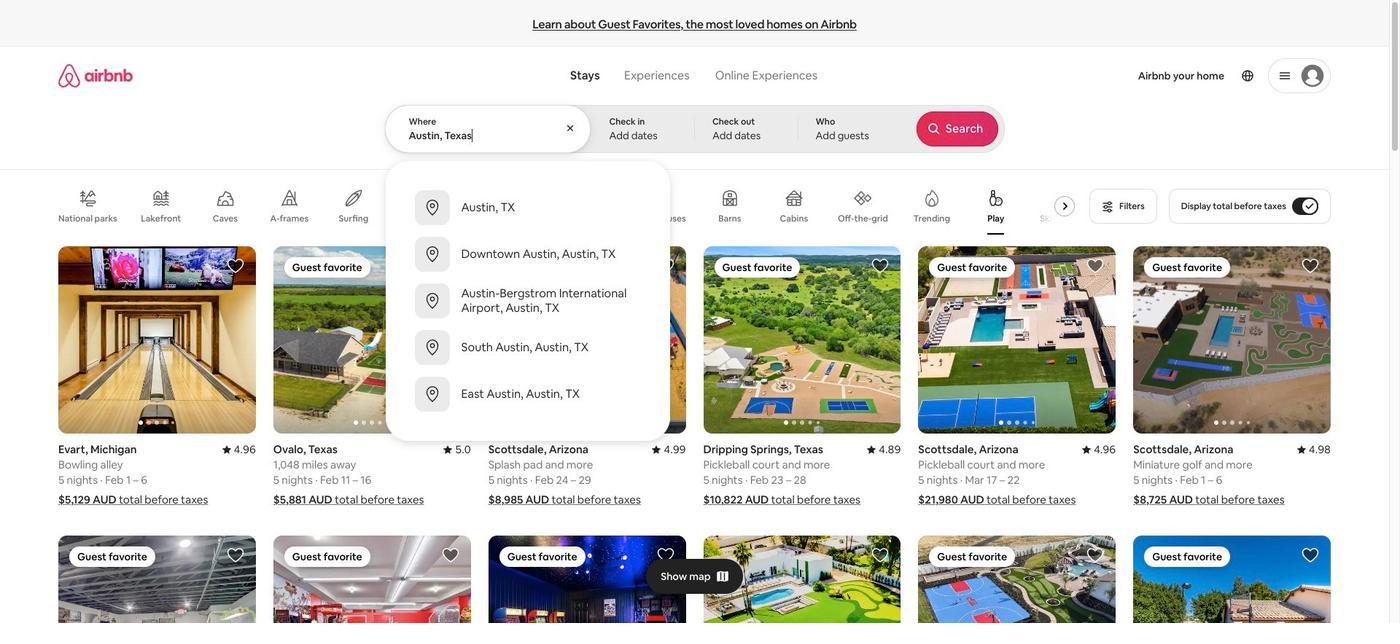 Task type: vqa. For each thing, say whether or not it's contained in the screenshot.
the restored
no



Task type: locate. For each thing, give the bounding box(es) containing it.
2 add to wishlist: scottsdale, arizona image from the top
[[1302, 547, 1320, 565]]

3 option from the top
[[386, 278, 670, 325]]

add to wishlist: scottsdale, arizona image
[[1302, 258, 1320, 275], [1302, 547, 1320, 565]]

0 horizontal spatial add to wishlist: scottsdale, arizona image
[[657, 258, 675, 275]]

0 vertical spatial add to wishlist: scottsdale, arizona image
[[1302, 258, 1320, 275]]

2 option from the top
[[386, 231, 670, 278]]

what can we help you find? tab list
[[559, 60, 702, 92]]

None search field
[[385, 47, 1005, 441]]

option
[[386, 185, 670, 231], [386, 231, 670, 278], [386, 278, 670, 325], [386, 325, 670, 371], [386, 371, 670, 418]]

add to wishlist: ahwahnee, california image
[[657, 547, 675, 565]]

add to wishlist: chicago, illinois image
[[442, 547, 459, 565]]

1 horizontal spatial add to wishlist: scottsdale, arizona image
[[1087, 258, 1105, 275]]

2 add to wishlist: scottsdale, arizona image from the left
[[1087, 258, 1105, 275]]

4.98 out of 5 average rating image
[[1298, 443, 1332, 457]]

4.89 out of 5 average rating image
[[868, 443, 901, 457]]

tab panel
[[385, 105, 1005, 441]]

1 add to wishlist: scottsdale, arizona image from the top
[[1302, 258, 1320, 275]]

5.0 out of 5 average rating image
[[444, 443, 471, 457]]

1 vertical spatial add to wishlist: scottsdale, arizona image
[[1302, 547, 1320, 565]]

add to wishlist: paradise valley, arizona image
[[872, 547, 890, 565]]

add to wishlist: scottsdale, arizona image
[[657, 258, 675, 275], [1087, 258, 1105, 275]]

1 add to wishlist: scottsdale, arizona image from the left
[[657, 258, 675, 275]]

4.96 out of 5 average rating image
[[1083, 443, 1116, 457]]

group
[[58, 178, 1081, 235], [58, 247, 256, 434], [273, 247, 471, 434], [489, 247, 686, 434], [704, 247, 901, 434], [919, 247, 1314, 434], [1134, 247, 1332, 434], [58, 536, 256, 624], [273, 536, 471, 624], [489, 536, 686, 624], [704, 536, 901, 624], [919, 536, 1116, 624], [1134, 536, 1332, 624]]

add to wishlist: evart, michigan image
[[227, 258, 244, 275]]

add to wishlist: scottsdale, arizona image for 4.99 out of 5 average rating image
[[657, 258, 675, 275]]

add to wishlist: tracy, california image
[[1087, 547, 1105, 565]]

add to wishlist: scottsdale, arizona image for 4.96 out of 5 average rating image
[[1087, 258, 1105, 275]]

Search destinations search field
[[409, 129, 568, 142]]



Task type: describe. For each thing, give the bounding box(es) containing it.
add to wishlist: ovalo, texas image
[[442, 258, 459, 275]]

profile element
[[841, 47, 1332, 105]]

4 option from the top
[[386, 325, 670, 371]]

1 option from the top
[[386, 185, 670, 231]]

add to wishlist: dripping springs, texas image
[[872, 258, 890, 275]]

4.96 out of 5 average rating image
[[222, 443, 256, 457]]

4.99 out of 5 average rating image
[[652, 443, 686, 457]]

add to wishlist: markesan, wisconsin image
[[227, 547, 244, 565]]

5 option from the top
[[386, 371, 670, 418]]

search suggestions list box
[[386, 173, 670, 430]]



